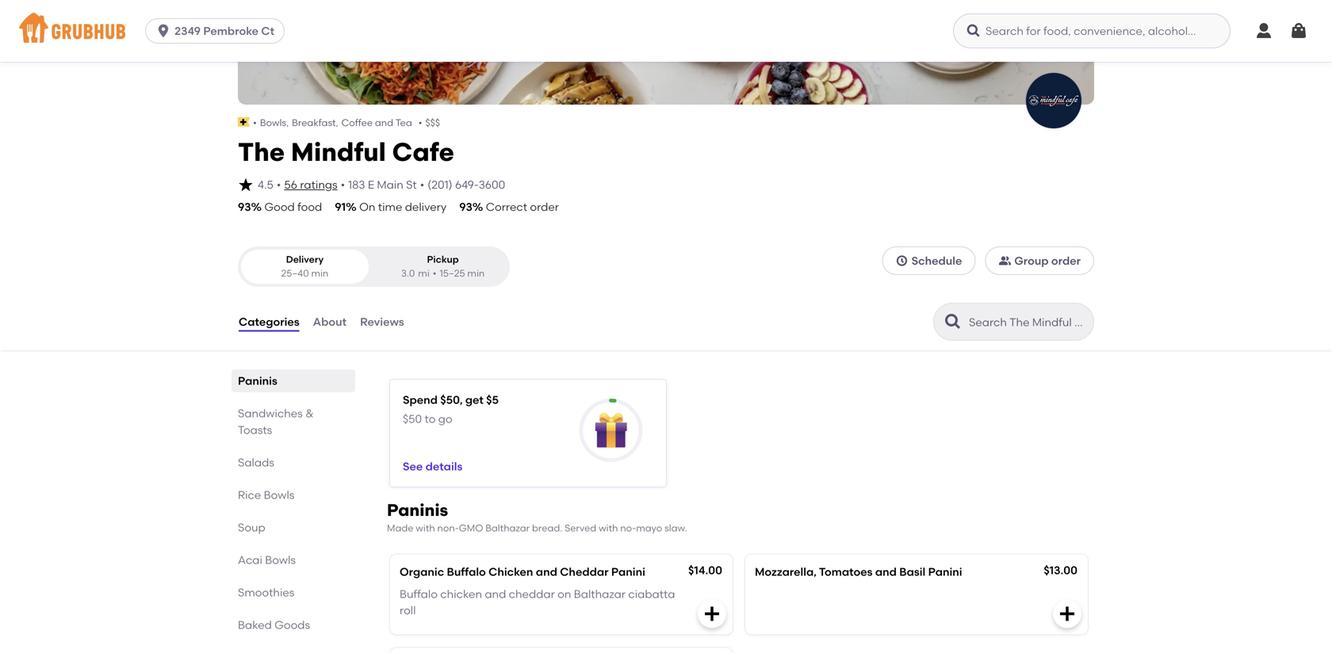 Task type: vqa. For each thing, say whether or not it's contained in the screenshot.
top $0
no



Task type: describe. For each thing, give the bounding box(es) containing it.
people icon image
[[999, 255, 1011, 267]]

delivery
[[286, 254, 324, 265]]

the mindful cafe
[[238, 137, 454, 167]]

buffalo inside buffalo chicken and cheddar on balthazar ciabatta roll
[[400, 588, 438, 601]]

cafe
[[392, 137, 454, 167]]

order for group order
[[1051, 254, 1081, 268]]

and left tea
[[375, 117, 393, 128]]

cheddar
[[509, 588, 555, 601]]

search icon image
[[944, 312, 963, 331]]

chicken
[[440, 588, 482, 601]]

• bowls, breakfast, coffee and tea • $$$
[[253, 117, 440, 128]]

93 for correct order
[[459, 200, 472, 214]]

reward icon image
[[594, 413, 628, 448]]

on time delivery
[[359, 200, 447, 214]]

the
[[238, 137, 285, 167]]

paninis for paninis
[[238, 374, 277, 388]]

to
[[425, 412, 436, 426]]

649-
[[455, 178, 479, 191]]

coffee
[[341, 117, 373, 128]]

smoothies
[[238, 586, 294, 599]]

toasts
[[238, 423, 272, 437]]

ciabatta
[[628, 588, 675, 601]]

svg image for 2349 pembroke ct
[[155, 23, 171, 39]]

organic buffalo chicken and cheddar panini
[[400, 565, 645, 579]]

2349 pembroke ct button
[[145, 18, 291, 44]]

delivery
[[405, 200, 447, 214]]

mozzarella, tomatoes and basil panini
[[755, 565, 962, 579]]

about button
[[312, 293, 347, 350]]

non-
[[437, 522, 459, 534]]

• 183 e main st • (201) 649-3600
[[341, 178, 505, 191]]

4.5 • 56 ratings
[[258, 178, 337, 191]]

reviews button
[[359, 293, 405, 350]]

svg image for schedule
[[896, 255, 908, 267]]

1 vertical spatial svg image
[[238, 177, 254, 193]]

option group containing delivery 25–40 min
[[238, 247, 510, 287]]

gmo
[[459, 522, 483, 534]]

bowls for rice bowls
[[264, 488, 294, 502]]

tea
[[395, 117, 412, 128]]

group order
[[1014, 254, 1081, 268]]

delivery 25–40 min
[[281, 254, 328, 279]]

baked
[[238, 618, 272, 632]]

good
[[264, 200, 295, 214]]

3600
[[479, 178, 505, 191]]

main
[[377, 178, 403, 191]]

see details button
[[403, 452, 462, 481]]

• right subscription pass image
[[253, 117, 257, 128]]

&
[[305, 407, 314, 420]]

1 horizontal spatial buffalo
[[447, 565, 486, 579]]

$50,
[[440, 393, 463, 407]]

chicken
[[489, 565, 533, 579]]

correct order
[[486, 200, 559, 214]]

see details
[[403, 460, 462, 473]]

e
[[368, 178, 374, 191]]

93 for good food
[[238, 200, 251, 214]]

bread.
[[532, 522, 562, 534]]

4.5
[[258, 178, 273, 191]]

baked goods
[[238, 618, 310, 632]]

good food
[[264, 200, 322, 214]]

Search for food, convenience, alcohol... search field
[[953, 13, 1231, 48]]

$14.00
[[688, 564, 722, 577]]

$5
[[486, 393, 499, 407]]

schedule
[[912, 254, 962, 268]]

spend
[[403, 393, 438, 407]]

categories button
[[238, 293, 300, 350]]

main navigation navigation
[[0, 0, 1332, 62]]

about
[[313, 315, 347, 329]]

• right st
[[420, 178, 424, 191]]

made
[[387, 522, 413, 534]]

correct
[[486, 200, 527, 214]]

$$$
[[425, 117, 440, 128]]

on
[[558, 588, 571, 601]]

soup
[[238, 521, 265, 534]]

3.0
[[401, 268, 415, 279]]

cheddar
[[560, 565, 609, 579]]

basil
[[899, 565, 926, 579]]



Task type: locate. For each thing, give the bounding box(es) containing it.
pickup 3.0 mi • 15–25 min
[[401, 254, 485, 279]]

1 with from the left
[[416, 522, 435, 534]]

1 horizontal spatial balthazar
[[574, 588, 626, 601]]

pickup
[[427, 254, 459, 265]]

1 panini from the left
[[611, 565, 645, 579]]

acai
[[238, 553, 262, 567]]

bowls for acai bowls
[[265, 553, 296, 567]]

1 horizontal spatial panini
[[928, 565, 962, 579]]

2 panini from the left
[[928, 565, 962, 579]]

buffalo up roll
[[400, 588, 438, 601]]

with left no-
[[599, 522, 618, 534]]

balthazar for buffalo
[[574, 588, 626, 601]]

1 horizontal spatial svg image
[[238, 177, 254, 193]]

1 horizontal spatial paninis
[[387, 500, 448, 521]]

1 horizontal spatial order
[[1051, 254, 1081, 268]]

2 vertical spatial svg image
[[896, 255, 908, 267]]

mi
[[418, 268, 430, 279]]

mayo
[[636, 522, 662, 534]]

bowls,
[[260, 117, 289, 128]]

0 vertical spatial paninis
[[238, 374, 277, 388]]

0 horizontal spatial with
[[416, 522, 435, 534]]

buffalo up chicken
[[447, 565, 486, 579]]

• inside pickup 3.0 mi • 15–25 min
[[433, 268, 436, 279]]

rice
[[238, 488, 261, 502]]

salads
[[238, 456, 274, 469]]

order
[[530, 200, 559, 214], [1051, 254, 1081, 268]]

0 vertical spatial buffalo
[[447, 565, 486, 579]]

2 with from the left
[[599, 522, 618, 534]]

1 vertical spatial bowls
[[265, 553, 296, 567]]

balthazar inside paninis made with non-gmo balthazar bread. served with no-mayo slaw.
[[485, 522, 530, 534]]

2349
[[175, 24, 201, 38]]

svg image inside schedule button
[[896, 255, 908, 267]]

0 vertical spatial bowls
[[264, 488, 294, 502]]

svg image
[[155, 23, 171, 39], [238, 177, 254, 193], [896, 255, 908, 267]]

2 min from the left
[[467, 268, 485, 279]]

183
[[348, 178, 365, 191]]

• right mi
[[433, 268, 436, 279]]

bowls right acai
[[265, 553, 296, 567]]

min down delivery
[[311, 268, 328, 279]]

and inside buffalo chicken and cheddar on balthazar ciabatta roll
[[485, 588, 506, 601]]

balthazar inside buffalo chicken and cheddar on balthazar ciabatta roll
[[574, 588, 626, 601]]

sandwiches & toasts
[[238, 407, 314, 437]]

go
[[438, 412, 452, 426]]

• left the 183 at the left top of page
[[341, 178, 345, 191]]

1 vertical spatial buffalo
[[400, 588, 438, 601]]

and up cheddar
[[536, 565, 557, 579]]

subscription pass image
[[238, 117, 250, 127]]

0 horizontal spatial panini
[[611, 565, 645, 579]]

bowls right rice
[[264, 488, 294, 502]]

rice bowls
[[238, 488, 294, 502]]

spend $50, get $5 $50 to go
[[403, 393, 499, 426]]

0 horizontal spatial order
[[530, 200, 559, 214]]

15–25
[[440, 268, 465, 279]]

buffalo chicken and cheddar on balthazar ciabatta roll
[[400, 588, 675, 617]]

0 horizontal spatial balthazar
[[485, 522, 530, 534]]

1 min from the left
[[311, 268, 328, 279]]

group
[[1014, 254, 1049, 268]]

buffalo
[[447, 565, 486, 579], [400, 588, 438, 601]]

1 horizontal spatial min
[[467, 268, 485, 279]]

on
[[359, 200, 375, 214]]

0 vertical spatial order
[[530, 200, 559, 214]]

min
[[311, 268, 328, 279], [467, 268, 485, 279]]

categories
[[239, 315, 299, 329]]

93 down 649-
[[459, 200, 472, 214]]

min inside delivery 25–40 min
[[311, 268, 328, 279]]

min right 15–25
[[467, 268, 485, 279]]

no-
[[620, 522, 636, 534]]

svg image left 2349
[[155, 23, 171, 39]]

1 vertical spatial balthazar
[[574, 588, 626, 601]]

paninis inside paninis made with non-gmo balthazar bread. served with no-mayo slaw.
[[387, 500, 448, 521]]

mozzarella,
[[755, 565, 817, 579]]

reviews
[[360, 315, 404, 329]]

and down chicken
[[485, 588, 506, 601]]

balthazar down cheddar at the left
[[574, 588, 626, 601]]

93 left good
[[238, 200, 251, 214]]

ratings
[[300, 178, 337, 191]]

slaw.
[[665, 522, 687, 534]]

organic
[[400, 565, 444, 579]]

and left basil
[[875, 565, 897, 579]]

0 horizontal spatial paninis
[[238, 374, 277, 388]]

see
[[403, 460, 423, 473]]

svg image inside 2349 pembroke ct button
[[155, 23, 171, 39]]

schedule button
[[882, 247, 976, 275]]

bowls
[[264, 488, 294, 502], [265, 553, 296, 567]]

0 vertical spatial balthazar
[[485, 522, 530, 534]]

panini
[[611, 565, 645, 579], [928, 565, 962, 579]]

balthazar
[[485, 522, 530, 534], [574, 588, 626, 601]]

25–40
[[281, 268, 309, 279]]

0 horizontal spatial buffalo
[[400, 588, 438, 601]]

order for correct order
[[530, 200, 559, 214]]

$50
[[403, 412, 422, 426]]

paninis made with non-gmo balthazar bread. served with no-mayo slaw.
[[387, 500, 687, 534]]

$13.00
[[1044, 564, 1078, 577]]

svg image left schedule
[[896, 255, 908, 267]]

goods
[[275, 618, 310, 632]]

time
[[378, 200, 402, 214]]

min inside pickup 3.0 mi • 15–25 min
[[467, 268, 485, 279]]

2 horizontal spatial svg image
[[896, 255, 908, 267]]

ct
[[261, 24, 274, 38]]

(201)
[[428, 178, 452, 191]]

56
[[284, 178, 297, 191]]

st
[[406, 178, 417, 191]]

• left 56
[[277, 178, 281, 191]]

breakfast,
[[292, 117, 338, 128]]

Search The Mindful Cafe search field
[[967, 315, 1089, 330]]

order right correct
[[530, 200, 559, 214]]

sandwiches
[[238, 407, 303, 420]]

•
[[253, 117, 257, 128], [418, 117, 422, 128], [277, 178, 281, 191], [341, 178, 345, 191], [420, 178, 424, 191], [433, 268, 436, 279]]

panini up ciabatta
[[611, 565, 645, 579]]

2349 pembroke ct
[[175, 24, 274, 38]]

order right group
[[1051, 254, 1081, 268]]

mindful
[[291, 137, 386, 167]]

1 horizontal spatial 93
[[459, 200, 472, 214]]

1 93 from the left
[[238, 200, 251, 214]]

tomatoes
[[819, 565, 873, 579]]

get
[[465, 393, 484, 407]]

details
[[425, 460, 462, 473]]

svg image left 4.5
[[238, 177, 254, 193]]

paninis up made in the bottom of the page
[[387, 500, 448, 521]]

• left the $$$ on the top left of the page
[[418, 117, 422, 128]]

panini right basil
[[928, 565, 962, 579]]

1 horizontal spatial with
[[599, 522, 618, 534]]

0 horizontal spatial svg image
[[155, 23, 171, 39]]

93
[[238, 200, 251, 214], [459, 200, 472, 214]]

option group
[[238, 247, 510, 287]]

paninis up the sandwiches
[[238, 374, 277, 388]]

91
[[335, 200, 346, 214]]

served
[[565, 522, 596, 534]]

paninis for paninis made with non-gmo balthazar bread. served with no-mayo slaw.
[[387, 500, 448, 521]]

1 vertical spatial paninis
[[387, 500, 448, 521]]

group order button
[[985, 247, 1094, 275]]

with left non-
[[416, 522, 435, 534]]

0 vertical spatial svg image
[[155, 23, 171, 39]]

0 horizontal spatial 93
[[238, 200, 251, 214]]

pembroke
[[203, 24, 259, 38]]

1 vertical spatial order
[[1051, 254, 1081, 268]]

roll
[[400, 604, 416, 617]]

with
[[416, 522, 435, 534], [599, 522, 618, 534]]

balthazar right gmo
[[485, 522, 530, 534]]

0 horizontal spatial min
[[311, 268, 328, 279]]

order inside button
[[1051, 254, 1081, 268]]

2 93 from the left
[[459, 200, 472, 214]]

svg image
[[1254, 21, 1273, 40], [1289, 21, 1308, 40], [966, 23, 982, 39], [703, 604, 722, 623], [1058, 604, 1077, 623]]

balthazar for paninis
[[485, 522, 530, 534]]



